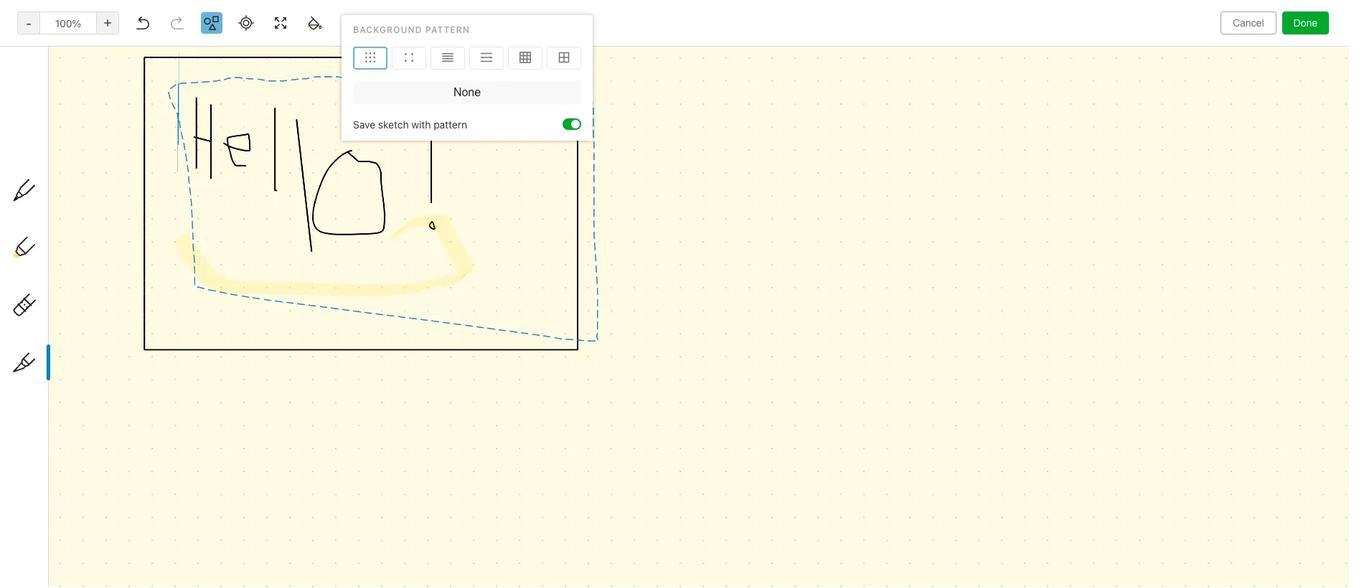 Task type: vqa. For each thing, say whether or not it's contained in the screenshot.


Task type: locate. For each thing, give the bounding box(es) containing it.
13
[[325, 235, 336, 247], [390, 235, 401, 247]]

7 left notes
[[189, 44, 195, 57]]

here.
[[81, 214, 103, 225]]

untitled
[[189, 97, 226, 109], [189, 120, 226, 132], [189, 189, 226, 201], [189, 212, 226, 224], [189, 235, 226, 247]]

title down 7 notes
[[189, 75, 211, 85]]

0 vertical spatial 7
[[189, 44, 195, 57]]

workbook
[[507, 11, 551, 23], [433, 97, 481, 109], [433, 120, 481, 132], [433, 143, 481, 155], [433, 166, 481, 178], [433, 189, 481, 201], [433, 212, 481, 224], [433, 235, 481, 247]]

title
[[189, 75, 211, 85], [189, 166, 210, 178]]

workbook 2 button
[[489, 7, 565, 27]]

1 vertical spatial (
[[61, 482, 64, 494]]

created
[[369, 75, 406, 85]]

on inside icon on a note, notebook, stack or tag to add it here.
[[99, 188, 110, 199]]

last
[[457, 44, 477, 56]]

( inside the trash ( 0
[[61, 482, 64, 494]]

on left a
[[99, 188, 110, 199]]

row group inside note list element
[[172, 92, 686, 253]]

1 title from the top
[[189, 75, 211, 85]]

14
[[325, 212, 336, 224], [390, 212, 401, 224]]

Note Editor text field
[[0, 0, 1349, 587]]

7 up tasks button
[[66, 350, 72, 362]]

note window element
[[0, 0, 1349, 587]]

1 min ago
[[304, 97, 348, 109], [369, 97, 413, 109], [304, 120, 348, 132], [369, 120, 413, 132]]

workbook 2 inside button
[[507, 11, 560, 23]]

Search text field
[[19, 42, 154, 67]]

ago left the 38
[[339, 143, 356, 155]]

nov 14
[[304, 212, 336, 224], [369, 212, 401, 224]]

trash
[[32, 483, 57, 495]]

tree
[[0, 113, 172, 509]]

( right "trash"
[[61, 482, 64, 494]]

0 horizontal spatial 7
[[66, 350, 72, 362]]

1
[[304, 97, 309, 109], [369, 97, 373, 109], [304, 120, 309, 132], [369, 120, 373, 132], [212, 166, 217, 178]]

...
[[66, 188, 76, 199]]

all
[[1259, 567, 1270, 578]]

row group
[[172, 69, 758, 92], [172, 92, 686, 253]]

saved
[[1312, 567, 1338, 578]]

row group containing untitled
[[172, 92, 686, 253]]

nov 28
[[304, 166, 338, 178]]

title down "tree"
[[189, 166, 210, 178]]

tree containing home
[[0, 113, 172, 509]]

nov 13
[[304, 235, 336, 247], [369, 235, 401, 247]]

nov 27 for 28
[[369, 166, 401, 178]]

upgrade button
[[9, 521, 164, 550]]

on left the 'dec'
[[511, 44, 523, 56]]

1 row group from the top
[[172, 69, 758, 92]]

2
[[554, 11, 560, 23], [483, 97, 489, 109], [483, 120, 489, 132], [483, 143, 489, 155], [483, 166, 489, 178], [483, 189, 489, 201], [483, 212, 489, 224], [483, 235, 489, 247]]

ago down updated on the top left of page
[[331, 97, 348, 109]]

group
[[0, 159, 166, 351]]

4 untitled from the top
[[189, 212, 226, 224]]

2 13 from the left
[[390, 235, 401, 247]]

with
[[67, 451, 86, 463]]

you
[[1235, 11, 1251, 22]]

note list element
[[172, 0, 758, 587]]

(
[[63, 350, 66, 362], [61, 482, 64, 494]]

0 vertical spatial notes
[[203, 14, 243, 31]]

1 horizontal spatial nov 13
[[369, 235, 401, 247]]

click
[[26, 188, 47, 199]]

new
[[32, 82, 52, 94]]

1 min ago down updated on the top left of page
[[304, 97, 348, 109]]

None search field
[[19, 42, 154, 67]]

7
[[189, 44, 195, 57], [66, 350, 72, 362]]

1 horizontal spatial nov 14
[[369, 212, 401, 224]]

expand note image
[[456, 9, 473, 26]]

7 inside notes ( 7
[[66, 350, 72, 362]]

notes up notes
[[203, 14, 243, 31]]

0 horizontal spatial 14
[[325, 212, 336, 224]]

last edited on dec 5, 2023
[[457, 44, 583, 56]]

0 horizontal spatial on
[[99, 188, 110, 199]]

row group containing title
[[172, 69, 758, 92]]

27
[[390, 166, 401, 178], [325, 189, 337, 201], [390, 189, 401, 201]]

upgrade
[[74, 529, 117, 541]]

tasks button
[[0, 368, 166, 391]]

tag
[[26, 214, 40, 225]]

0 vertical spatial title
[[189, 75, 211, 85]]

notes
[[198, 44, 224, 57]]

0
[[64, 482, 70, 494]]

min down updated on the top left of page
[[312, 97, 328, 109]]

notes right recent
[[49, 246, 75, 258]]

ago
[[331, 97, 348, 109], [396, 97, 413, 109], [331, 120, 348, 132], [396, 120, 413, 132], [339, 143, 356, 155], [404, 143, 421, 155]]

notes
[[203, 14, 243, 31], [49, 246, 75, 258], [32, 351, 59, 363]]

1 horizontal spatial on
[[511, 44, 523, 56]]

only
[[1213, 11, 1233, 22]]

38 min ago
[[369, 143, 421, 155]]

min
[[312, 97, 328, 109], [376, 97, 393, 109], [312, 120, 328, 132], [376, 120, 393, 132], [319, 143, 336, 155], [384, 143, 401, 155]]

( up tasks button
[[63, 350, 66, 362]]

ago up 38 min ago
[[396, 120, 413, 132]]

new button
[[9, 75, 164, 101]]

0 horizontal spatial 13
[[325, 235, 336, 247]]

0 horizontal spatial nov 14
[[304, 212, 336, 224]]

on
[[511, 44, 523, 56], [99, 188, 110, 199]]

notes inside note list element
[[203, 14, 243, 31]]

nov 27
[[369, 166, 401, 178], [304, 189, 337, 201], [369, 189, 401, 201]]

27 for 28
[[390, 166, 401, 178]]

1 vertical spatial title
[[189, 166, 210, 178]]

shared with me
[[32, 451, 104, 463]]

stack
[[97, 201, 120, 212]]

1 14 from the left
[[325, 212, 336, 224]]

1 vertical spatial on
[[99, 188, 110, 199]]

notes for notes
[[203, 14, 243, 31]]

group containing add your first shortcut
[[0, 159, 166, 351]]

14 down 38 min ago
[[390, 212, 401, 224]]

2 row group from the top
[[172, 92, 686, 253]]

1 horizontal spatial 14
[[390, 212, 401, 224]]

nov 14 down the 38
[[369, 212, 401, 224]]

1 horizontal spatial 13
[[390, 235, 401, 247]]

2023
[[558, 44, 583, 56]]

( inside notes ( 7
[[63, 350, 66, 362]]

0 vertical spatial on
[[511, 44, 523, 56]]

7 notes
[[189, 44, 224, 57]]

2 vertical spatial notes
[[32, 351, 59, 363]]

ago right the 38
[[404, 143, 421, 155]]

shortcut
[[89, 172, 126, 183]]

nov 14 down nov 28
[[304, 212, 336, 224]]

settings image
[[146, 11, 164, 29]]

nov 27 for 27
[[369, 189, 401, 201]]

notes up tasks
[[32, 351, 59, 363]]

it
[[73, 214, 78, 225]]

notes inside notes ( 7
[[32, 351, 59, 363]]

tags button
[[0, 423, 166, 446]]

workbook 2
[[507, 11, 560, 23], [433, 97, 489, 109], [433, 120, 489, 132], [433, 143, 489, 155], [433, 166, 489, 178], [433, 189, 489, 201], [433, 212, 489, 224], [433, 235, 489, 247]]

share
[[1275, 11, 1303, 23]]

min right 36
[[319, 143, 336, 155]]

2 title from the top
[[189, 166, 210, 178]]

14 down 28
[[325, 212, 336, 224]]

notebook,
[[51, 201, 94, 212]]

1 vertical spatial 7
[[66, 350, 72, 362]]

tree
[[189, 143, 210, 155]]

nov
[[304, 166, 323, 178], [369, 166, 387, 178], [304, 189, 323, 201], [369, 189, 387, 201], [304, 212, 323, 224], [369, 212, 387, 224], [304, 235, 323, 247], [369, 235, 387, 247]]

1 horizontal spatial 7
[[189, 44, 195, 57]]

notes ( 7
[[32, 350, 72, 363]]

0 vertical spatial (
[[63, 350, 66, 362]]

add tag image
[[479, 564, 496, 581]]

0 horizontal spatial nov 13
[[304, 235, 336, 247]]



Task type: describe. For each thing, give the bounding box(es) containing it.
edited
[[480, 44, 509, 56]]

2 nov 14 from the left
[[369, 212, 401, 224]]

only you
[[1213, 11, 1251, 22]]

min right the 38
[[384, 143, 401, 155]]

shortcuts
[[32, 141, 77, 153]]

recent notes
[[17, 246, 75, 258]]

add your first shortcut
[[26, 172, 126, 183]]

shared with me link
[[0, 446, 166, 469]]

2 inside button
[[554, 11, 560, 23]]

ago down created
[[396, 97, 413, 109]]

ago up the 36 min ago
[[331, 120, 348, 132]]

add a reminder image
[[454, 564, 472, 581]]

min up 36
[[312, 120, 328, 132]]

tags
[[32, 428, 54, 440]]

36 min ago
[[304, 143, 356, 155]]

notebooks link
[[0, 400, 166, 423]]

home
[[32, 118, 59, 130]]

title for title 1
[[189, 166, 210, 178]]

title for title
[[189, 75, 211, 85]]

add
[[26, 172, 44, 183]]

1 min ago up the 36 min ago
[[304, 120, 348, 132]]

notebooks
[[32, 405, 83, 417]]

shared
[[32, 451, 64, 463]]

28
[[325, 166, 338, 178]]

min down created
[[376, 97, 393, 109]]

1 13 from the left
[[325, 235, 336, 247]]

7 inside note list element
[[189, 44, 195, 57]]

min up the 38
[[376, 120, 393, 132]]

shortcuts button
[[0, 136, 166, 159]]

home link
[[0, 113, 172, 136]]

recent
[[17, 246, 47, 258]]

5 untitled from the top
[[189, 235, 226, 247]]

dec
[[526, 44, 544, 56]]

your
[[46, 172, 66, 183]]

a
[[113, 188, 118, 199]]

icon on a note, notebook, stack or tag to add it here.
[[26, 188, 132, 225]]

notes for notes ( 7
[[32, 351, 59, 363]]

36
[[304, 143, 317, 155]]

changes
[[1273, 567, 1310, 578]]

1 nov 13 from the left
[[304, 235, 336, 247]]

click the ...
[[26, 188, 76, 199]]

add
[[54, 214, 70, 225]]

on inside note window element
[[511, 44, 523, 56]]

1 vertical spatial notes
[[49, 246, 75, 258]]

27 for 27
[[390, 189, 401, 201]]

3 untitled from the top
[[189, 189, 226, 201]]

first
[[68, 172, 86, 183]]

2 14 from the left
[[390, 212, 401, 224]]

1 min ago down created
[[369, 97, 413, 109]]

note,
[[26, 201, 48, 212]]

trash ( 0
[[32, 482, 70, 495]]

or
[[123, 201, 132, 212]]

( for trash
[[61, 482, 64, 494]]

tasks
[[32, 374, 58, 386]]

workbook inside button
[[507, 11, 551, 23]]

all changes saved
[[1259, 567, 1338, 578]]

the
[[50, 188, 64, 199]]

1 nov 14 from the left
[[304, 212, 336, 224]]

2 nov 13 from the left
[[369, 235, 401, 247]]

1 untitled from the top
[[189, 97, 226, 109]]

1 min ago up 38 min ago
[[369, 120, 413, 132]]

icon
[[79, 188, 97, 199]]

me
[[89, 451, 104, 463]]

( for notes
[[63, 350, 66, 362]]

to
[[42, 214, 51, 225]]

share button
[[1262, 6, 1315, 29]]

5,
[[547, 44, 555, 56]]

title 1
[[189, 166, 217, 178]]

38
[[369, 143, 381, 155]]

updated
[[304, 75, 342, 85]]

2 untitled from the top
[[189, 120, 226, 132]]

location
[[433, 75, 474, 85]]



